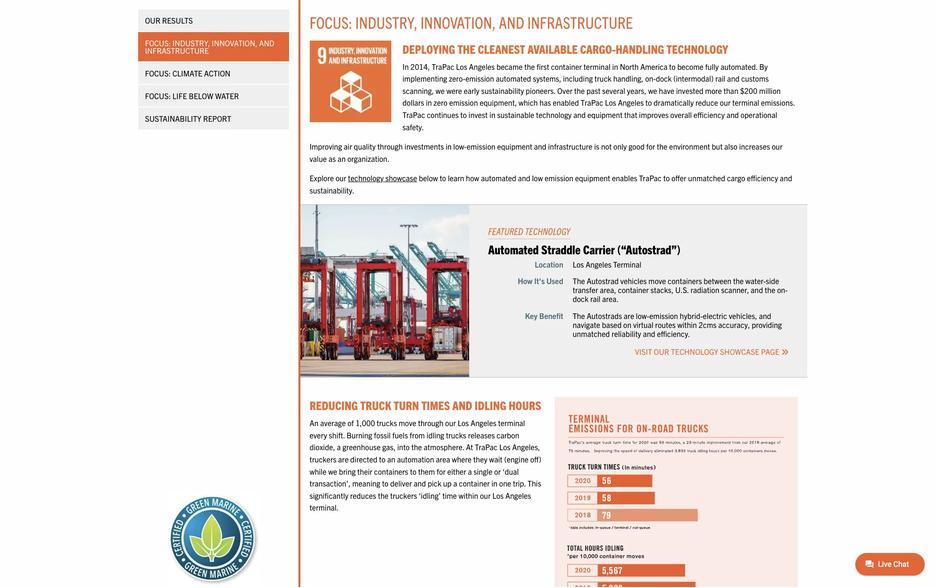 Task type: describe. For each thing, give the bounding box(es) containing it.
automated
[[489, 241, 539, 257]]

reducing truck turn times and idling hours
[[310, 398, 542, 413]]

shift.
[[329, 430, 345, 440]]

unmatched inside the autostrads are low-emission hybrid-electric vehicles, and navigate based on virtual routes within 2cms accuracy, providing unmatched reliability and efficiency.
[[573, 329, 610, 338]]

infrastructure inside 'focus: industry, innovation, and infrastructure'
[[145, 46, 209, 55]]

implementing
[[403, 74, 448, 83]]

to up improves
[[646, 98, 653, 107]]

("autostrad")
[[618, 241, 681, 257]]

and inside an average of 1,000 trucks move through our los angeles terminal every shift. burning fossil fuels from idling trucks releases carbon dioxide, a greenhouse gas, into the atmosphere. at trapac los angeles, truckers are directed to an automation area where they wait (engine off) while we bring their containers to them for either a single or 'dual transaction', meaning to deliver and pick up a container in one trip. this significantly reduces the truckers 'idling' time within our los angeles terminal.
[[414, 479, 426, 488]]

several
[[603, 86, 626, 95]]

that
[[625, 110, 638, 119]]

emission down early
[[450, 98, 478, 107]]

area,
[[600, 285, 617, 295]]

focus: life below water
[[145, 91, 239, 101]]

meaning
[[353, 479, 381, 488]]

on- inside in 2014, trapac los angeles became the first container terminal in north america to become fully automated. by implementing zero-emission automated systems, including truck handling, on-dock (intermodal) rail and customs scanning, we were early sustainability pioneers. over the past several years, we have invested more than $200 million dollars in zero emission equipment, which has enabled trapac los angeles to dramatically reduce our terminal emissions. trapac continues to invest in sustainable technology and equipment that improves overall efficiency and operational safety.
[[646, 74, 656, 83]]

explore our technology showcase
[[310, 173, 418, 183]]

operational
[[741, 110, 778, 119]]

for inside 'improving air quality through investments in low-emission equipment and infrastructure is not only good for the environment but also increases our value as an organization.'
[[647, 142, 656, 151]]

sustainability.
[[310, 186, 355, 195]]

environment
[[670, 142, 711, 151]]

america
[[641, 62, 668, 71]]

containers inside an average of 1,000 trucks move through our los angeles terminal every shift. burning fossil fuels from idling trucks releases carbon dioxide, a greenhouse gas, into the atmosphere. at trapac los angeles, truckers are directed to an automation area where they wait (engine off) while we bring their containers to them for either a single or 'dual transaction', meaning to deliver and pick up a container in one trip. this significantly reduces the truckers 'idling' time within our los angeles terminal.
[[374, 467, 409, 476]]

our inside 'improving air quality through investments in low-emission equipment and infrastructure is not only good for the environment but also increases our value as an organization.'
[[773, 142, 783, 151]]

our results link
[[138, 9, 289, 31]]

radiation
[[691, 285, 720, 295]]

enables
[[612, 173, 638, 183]]

to down automation
[[410, 467, 417, 476]]

in inside 'improving air quality through investments in low-emission equipment and infrastructure is not only good for the environment but also increases our value as an organization.'
[[446, 142, 452, 151]]

on
[[624, 320, 632, 329]]

angeles,
[[513, 442, 541, 452]]

angeles down carrier
[[586, 260, 612, 269]]

in inside an average of 1,000 trucks move through our los angeles terminal every shift. burning fossil fuels from idling trucks releases carbon dioxide, a greenhouse gas, into the atmosphere. at trapac los angeles, truckers are directed to an automation area where they wait (engine off) while we bring their containers to them for either a single or 'dual transaction', meaning to deliver and pick up a container in one trip. this significantly reduces the truckers 'idling' time within our los angeles terminal.
[[492, 479, 498, 488]]

handling,
[[614, 74, 644, 83]]

trapac inside an average of 1,000 trucks move through our los angeles terminal every shift. burning fossil fuels from idling trucks releases carbon dioxide, a greenhouse gas, into the atmosphere. at trapac los angeles, truckers are directed to an automation area where they wait (engine off) while we bring their containers to them for either a single or 'dual transaction', meaning to deliver and pick up a container in one trip. this significantly reduces the truckers 'idling' time within our los angeles terminal.
[[475, 442, 498, 452]]

move inside the autostrad vehicles move containers between the water-side transfer area, container stacks, u.s. radiation scanner, and the on- dock rail area.
[[649, 276, 667, 286]]

transaction',
[[310, 479, 351, 488]]

where
[[452, 455, 472, 464]]

emissions.
[[762, 98, 796, 107]]

0 vertical spatial and
[[499, 12, 525, 32]]

directed
[[351, 455, 378, 464]]

in left north on the right top of the page
[[613, 62, 619, 71]]

sustainability report link
[[138, 108, 289, 129]]

featured
[[489, 225, 524, 237]]

is
[[595, 142, 600, 151]]

los angeles terminal
[[573, 260, 642, 269]]

increases
[[740, 142, 771, 151]]

single
[[474, 467, 493, 476]]

turn
[[394, 398, 419, 413]]

the inside 'improving air quality through investments in low-emission equipment and infrastructure is not only good for the environment but also increases our value as an organization.'
[[658, 142, 668, 151]]

los up "zero-"
[[456, 62, 468, 71]]

more
[[706, 86, 723, 95]]

enabled
[[553, 98, 579, 107]]

in 2014, trapac los angeles became the first container terminal in north america to become fully automated. by implementing zero-emission automated systems, including truck handling, on-dock (intermodal) rail and customs scanning, we were early sustainability pioneers. over the past several years, we have invested more than $200 million dollars in zero emission equipment, which has enabled trapac los angeles to dramatically reduce our terminal emissions. trapac continues to invest in sustainable technology and equipment that improves overall efficiency and operational safety.
[[403, 62, 796, 132]]

trip.
[[513, 479, 526, 488]]

equipment inside in 2014, trapac los angeles became the first container terminal in north america to become fully automated. by implementing zero-emission automated systems, including truck handling, on-dock (intermodal) rail and customs scanning, we were early sustainability pioneers. over the past several years, we have invested more than $200 million dollars in zero emission equipment, which has enabled trapac los angeles to dramatically reduce our terminal emissions. trapac continues to invest in sustainable technology and equipment that improves overall efficiency and operational safety.
[[588, 110, 623, 119]]

carbon
[[497, 430, 520, 440]]

container inside in 2014, trapac los angeles became the first container terminal in north america to become fully automated. by implementing zero-emission automated systems, including truck handling, on-dock (intermodal) rail and customs scanning, we were early sustainability pioneers. over the past several years, we have invested more than $200 million dollars in zero emission equipment, which has enabled trapac los angeles to dramatically reduce our terminal emissions. trapac continues to invest in sustainable technology and equipment that improves overall efficiency and operational safety.
[[551, 62, 582, 71]]

investments
[[405, 142, 444, 151]]

2 vertical spatial a
[[454, 479, 458, 488]]

first
[[537, 62, 550, 71]]

navigate
[[573, 320, 601, 329]]

los up releases
[[458, 418, 469, 428]]

of
[[348, 418, 354, 428]]

average
[[321, 418, 346, 428]]

los down straddle
[[573, 260, 584, 269]]

reduce
[[696, 98, 719, 107]]

to left learn
[[440, 173, 447, 183]]

report
[[203, 114, 231, 123]]

terminal
[[614, 260, 642, 269]]

but
[[712, 142, 723, 151]]

or
[[495, 467, 501, 476]]

greenhouse
[[343, 442, 381, 452]]

0 horizontal spatial technology
[[348, 173, 384, 183]]

1 horizontal spatial we
[[436, 86, 445, 95]]

low- inside the autostrads are low-emission hybrid-electric vehicles, and navigate based on virtual routes within 2cms accuracy, providing unmatched reliability and efficiency.
[[637, 311, 650, 320]]

improving air quality through investments in low-emission equipment and infrastructure is not only good for the environment but also increases our value as an organization.
[[310, 142, 783, 163]]

pick
[[428, 479, 442, 488]]

1 horizontal spatial infrastructure
[[528, 12, 633, 32]]

deploying the cleanest available cargo-handling technology
[[403, 41, 729, 56]]

focus: life below water link
[[138, 85, 289, 107]]

how
[[466, 173, 480, 183]]

between
[[704, 276, 732, 286]]

equipment for enables
[[576, 173, 611, 183]]

up
[[444, 479, 452, 488]]

from
[[410, 430, 425, 440]]

low
[[533, 173, 543, 183]]

showcase
[[386, 173, 418, 183]]

focus: for focus: life below water link
[[145, 91, 171, 101]]

trapac down dollars
[[403, 110, 425, 119]]

container inside the autostrad vehicles move containers between the water-side transfer area, container stacks, u.s. radiation scanner, and the on- dock rail area.
[[619, 285, 649, 295]]

focus: for focus: climate action link
[[145, 68, 171, 78]]

1 horizontal spatial technology
[[672, 347, 719, 356]]

the down including
[[575, 86, 585, 95]]

pioneers.
[[526, 86, 556, 95]]

rail inside in 2014, trapac los angeles became the first container terminal in north america to become fully automated. by implementing zero-emission automated systems, including truck handling, on-dock (intermodal) rail and customs scanning, we were early sustainability pioneers. over the past several years, we have invested more than $200 million dollars in zero emission equipment, which has enabled trapac los angeles to dramatically reduce our terminal emissions. trapac continues to invest in sustainable technology and equipment that improves overall efficiency and operational safety.
[[716, 74, 726, 83]]

to left the deliver
[[382, 479, 389, 488]]

water
[[215, 91, 239, 101]]

below
[[189, 91, 214, 101]]

we inside an average of 1,000 trucks move through our los angeles terminal every shift. burning fossil fuels from idling trucks releases carbon dioxide, a greenhouse gas, into the atmosphere. at trapac los angeles, truckers are directed to an automation area where they wait (engine off) while we bring their containers to them for either a single or 'dual transaction', meaning to deliver and pick up a container in one trip. this significantly reduces the truckers 'idling' time within our los angeles terminal.
[[328, 467, 338, 476]]

water-
[[746, 276, 767, 286]]

rail inside the autostrad vehicles move containers between the water-side transfer area, container stacks, u.s. radiation scanner, and the on- dock rail area.
[[591, 294, 601, 304]]

2 vertical spatial and
[[453, 398, 473, 413]]

systems,
[[533, 74, 562, 83]]

efficiency inside in 2014, trapac los angeles became the first container terminal in north america to become fully automated. by implementing zero-emission automated systems, including truck handling, on-dock (intermodal) rail and customs scanning, we were early sustainability pioneers. over the past several years, we have invested more than $200 million dollars in zero emission equipment, which has enabled trapac los angeles to dramatically reduce our terminal emissions. trapac continues to invest in sustainable technology and equipment that improves overall efficiency and operational safety.
[[694, 110, 725, 119]]

1 vertical spatial terminal
[[733, 98, 760, 107]]

emission up early
[[466, 74, 495, 83]]

have
[[660, 86, 675, 95]]

2cms
[[699, 320, 717, 329]]

how it's used
[[518, 276, 564, 286]]

within inside an average of 1,000 trucks move through our los angeles terminal every shift. burning fossil fuels from idling trucks releases carbon dioxide, a greenhouse gas, into the atmosphere. at trapac los angeles, truckers are directed to an automation area where they wait (engine off) while we bring their containers to them for either a single or 'dual transaction', meaning to deliver and pick up a container in one trip. this significantly reduces the truckers 'idling' time within our los angeles terminal.
[[459, 491, 479, 500]]

0 horizontal spatial trucks
[[377, 418, 397, 428]]

(engine
[[505, 455, 529, 464]]

our down single
[[480, 491, 491, 500]]

0 horizontal spatial industry,
[[173, 38, 210, 48]]

good
[[629, 142, 645, 151]]

their
[[358, 467, 373, 476]]

1 horizontal spatial focus: industry, innovation, and infrastructure
[[310, 12, 633, 32]]

also
[[725, 142, 738, 151]]

invest
[[469, 110, 488, 119]]

not
[[602, 142, 612, 151]]

move inside an average of 1,000 trucks move through our los angeles terminal every shift. burning fossil fuels from idling trucks releases carbon dioxide, a greenhouse gas, into the atmosphere. at trapac los angeles, truckers are directed to an automation area where they wait (engine off) while we bring their containers to them for either a single or 'dual transaction', meaning to deliver and pick up a container in one trip. this significantly reduces the truckers 'idling' time within our los angeles terminal.
[[399, 418, 417, 428]]

burning
[[347, 430, 373, 440]]

explore
[[310, 173, 334, 183]]

solid image
[[782, 348, 789, 356]]

automation
[[397, 455, 434, 464]]

terminal.
[[310, 503, 339, 512]]

improves
[[640, 110, 669, 119]]

years,
[[628, 86, 647, 95]]

angeles down the the
[[469, 62, 495, 71]]

the autostrad vehicles move containers between the water-side transfer area, container stacks, u.s. radiation scanner, and the on- dock rail area.
[[573, 276, 788, 304]]

unmatched inside below to learn how automated and low emission equipment enables trapac to offer unmatched cargo efficiency and sustainability.
[[689, 173, 726, 183]]

efficiency inside below to learn how automated and low emission equipment enables trapac to offer unmatched cargo efficiency and sustainability.
[[748, 173, 779, 183]]

this
[[528, 479, 542, 488]]

north
[[620, 62, 639, 71]]

in
[[403, 62, 409, 71]]

past
[[587, 86, 601, 95]]

angeles down trip.
[[506, 491, 532, 500]]

equipment for and
[[498, 142, 533, 151]]

the left water-
[[734, 276, 744, 286]]

action
[[204, 68, 231, 78]]

life
[[173, 91, 187, 101]]

used
[[547, 276, 564, 286]]

through inside an average of 1,000 trucks move through our los angeles terminal every shift. burning fossil fuels from idling trucks releases carbon dioxide, a greenhouse gas, into the atmosphere. at trapac los angeles, truckers are directed to an automation area where they wait (engine off) while we bring their containers to them for either a single or 'dual transaction', meaning to deliver and pick up a container in one trip. this significantly reduces the truckers 'idling' time within our los angeles terminal.
[[418, 418, 444, 428]]

0 vertical spatial a
[[337, 442, 341, 452]]

focus: climate action
[[145, 68, 231, 78]]

learn
[[448, 173, 465, 183]]

emission inside below to learn how automated and low emission equipment enables trapac to offer unmatched cargo efficiency and sustainability.
[[545, 173, 574, 183]]



Task type: vqa. For each thing, say whether or not it's contained in the screenshot.
capture within 100% of vessels that call at trapac use shore power or capture and control system
no



Task type: locate. For each thing, give the bounding box(es) containing it.
2 horizontal spatial terminal
[[733, 98, 760, 107]]

through
[[378, 142, 403, 151], [418, 418, 444, 428]]

containers up the deliver
[[374, 467, 409, 476]]

emission inside the autostrads are low-emission hybrid-electric vehicles, and navigate based on virtual routes within 2cms accuracy, providing unmatched reliability and efficiency.
[[650, 311, 679, 320]]

in
[[613, 62, 619, 71], [426, 98, 432, 107], [490, 110, 496, 119], [446, 142, 452, 151], [492, 479, 498, 488]]

an right as
[[338, 154, 346, 163]]

the inside the autostrad vehicles move containers between the water-side transfer area, container stacks, u.s. radiation scanner, and the on- dock rail area.
[[573, 276, 586, 286]]

equipment left enables
[[576, 173, 611, 183]]

angeles
[[469, 62, 495, 71], [619, 98, 644, 107], [586, 260, 612, 269], [471, 418, 497, 428], [506, 491, 532, 500]]

0 horizontal spatial containers
[[374, 467, 409, 476]]

improving
[[310, 142, 342, 151]]

1 vertical spatial within
[[459, 491, 479, 500]]

1 horizontal spatial a
[[454, 479, 458, 488]]

1 vertical spatial automated
[[481, 173, 517, 183]]

1 vertical spatial technology
[[348, 173, 384, 183]]

trapac down past
[[581, 98, 604, 107]]

0 horizontal spatial for
[[437, 467, 446, 476]]

straddle
[[542, 241, 581, 257]]

0 horizontal spatial an
[[338, 154, 346, 163]]

technology down organization.
[[348, 173, 384, 183]]

trapac los angeles automated straddle carrier image
[[300, 205, 470, 377]]

move up "fuels"
[[399, 418, 417, 428]]

innovation, down our results link
[[212, 38, 258, 48]]

automated down the became
[[496, 74, 532, 83]]

efficiency right cargo
[[748, 173, 779, 183]]

1 vertical spatial and
[[259, 38, 275, 48]]

dock up navigate
[[573, 294, 589, 304]]

0 horizontal spatial technology
[[525, 225, 571, 237]]

1 vertical spatial innovation,
[[212, 38, 258, 48]]

containers
[[668, 276, 703, 286], [374, 467, 409, 476]]

container up including
[[551, 62, 582, 71]]

1 horizontal spatial within
[[678, 320, 698, 329]]

0 vertical spatial efficiency
[[694, 110, 725, 119]]

deploying
[[403, 41, 456, 56]]

1 vertical spatial industry,
[[173, 38, 210, 48]]

1 vertical spatial container
[[619, 285, 649, 295]]

0 vertical spatial the
[[573, 276, 586, 286]]

2 horizontal spatial a
[[468, 467, 472, 476]]

while
[[310, 467, 327, 476]]

the left first at the top right of page
[[525, 62, 535, 71]]

emission up efficiency.
[[650, 311, 679, 320]]

transfer
[[573, 285, 599, 295]]

only
[[614, 142, 627, 151]]

the left autostrad at right
[[573, 276, 586, 286]]

the right reduces
[[378, 491, 389, 500]]

0 horizontal spatial container
[[459, 479, 490, 488]]

truck
[[595, 74, 612, 83]]

in left 'zero'
[[426, 98, 432, 107]]

unmatched down autostrads
[[573, 329, 610, 338]]

emission inside 'improving air quality through investments in low-emission equipment and infrastructure is not only good for the environment but also increases our value as an organization.'
[[467, 142, 496, 151]]

los
[[456, 62, 468, 71], [606, 98, 617, 107], [573, 260, 584, 269], [458, 418, 469, 428], [500, 442, 511, 452], [493, 491, 504, 500]]

0 horizontal spatial through
[[378, 142, 403, 151]]

1 horizontal spatial unmatched
[[689, 173, 726, 183]]

low- inside 'improving air quality through investments in low-emission equipment and infrastructure is not only good for the environment but also increases our value as an organization.'
[[454, 142, 467, 151]]

an
[[338, 154, 346, 163], [388, 455, 396, 464]]

became
[[497, 62, 523, 71]]

trapac down releases
[[475, 442, 498, 452]]

technology inside featured technology automated straddle carrier ("autostrad")
[[525, 225, 571, 237]]

unmatched right offer
[[689, 173, 726, 183]]

0 horizontal spatial focus: industry, innovation, and infrastructure
[[145, 38, 275, 55]]

1 vertical spatial an
[[388, 455, 396, 464]]

1 vertical spatial rail
[[591, 294, 601, 304]]

1 vertical spatial efficiency
[[748, 173, 779, 183]]

visit our technology showcase page
[[636, 347, 782, 356]]

location
[[535, 260, 564, 269]]

vehicles,
[[729, 311, 758, 320]]

our right increases
[[773, 142, 783, 151]]

trapac
[[432, 62, 455, 71], [581, 98, 604, 107], [403, 110, 425, 119], [640, 173, 662, 183], [475, 442, 498, 452]]

2 vertical spatial equipment
[[576, 173, 611, 183]]

the for transfer
[[573, 276, 586, 286]]

truckers down the deliver
[[391, 491, 417, 500]]

a down shift.
[[337, 442, 341, 452]]

1 horizontal spatial on-
[[778, 285, 788, 295]]

u.s.
[[676, 285, 689, 295]]

area.
[[603, 294, 619, 304]]

0 horizontal spatial unmatched
[[573, 329, 610, 338]]

our
[[145, 16, 161, 25]]

trucks up fossil at the bottom
[[377, 418, 397, 428]]

to down gas,
[[379, 455, 386, 464]]

focus: for "focus: industry, innovation, and infrastructure" link
[[145, 38, 171, 48]]

on- right water-
[[778, 285, 788, 295]]

container down single
[[459, 479, 490, 488]]

technology inside in 2014, trapac los angeles became the first container terminal in north america to become fully automated. by implementing zero-emission automated systems, including truck handling, on-dock (intermodal) rail and customs scanning, we were early sustainability pioneers. over the past several years, we have invested more than $200 million dollars in zero emission equipment, which has enabled trapac los angeles to dramatically reduce our terminal emissions. trapac continues to invest in sustainable technology and equipment that improves overall efficiency and operational safety.
[[537, 110, 572, 119]]

1 vertical spatial trucks
[[446, 430, 467, 440]]

1 vertical spatial focus: industry, innovation, and infrastructure
[[145, 38, 275, 55]]

benefit
[[540, 311, 564, 320]]

los down "several" at the right of the page
[[606, 98, 617, 107]]

1 horizontal spatial move
[[649, 276, 667, 286]]

1 horizontal spatial container
[[551, 62, 582, 71]]

a right up
[[454, 479, 458, 488]]

containers inside the autostrad vehicles move containers between the water-side transfer area, container stacks, u.s. radiation scanner, and the on- dock rail area.
[[668, 276, 703, 286]]

every
[[310, 430, 327, 440]]

dock up have on the right of page
[[656, 74, 672, 83]]

1,000
[[356, 418, 375, 428]]

on- inside the autostrad vehicles move containers between the water-side transfer area, container stacks, u.s. radiation scanner, and the on- dock rail area.
[[778, 285, 788, 295]]

available
[[528, 41, 578, 56]]

which
[[519, 98, 538, 107]]

technology
[[667, 41, 729, 56]]

terminal
[[584, 62, 611, 71], [733, 98, 760, 107], [499, 418, 526, 428]]

over
[[558, 86, 573, 95]]

organization.
[[348, 154, 390, 163]]

0 vertical spatial for
[[647, 142, 656, 151]]

in down equipment,
[[490, 110, 496, 119]]

results
[[162, 16, 193, 25]]

1 horizontal spatial trucks
[[446, 430, 467, 440]]

our down times
[[446, 418, 456, 428]]

1 the from the top
[[573, 276, 586, 286]]

the up providing
[[765, 285, 776, 295]]

0 vertical spatial move
[[649, 276, 667, 286]]

dock inside in 2014, trapac los angeles became the first container terminal in north america to become fully automated. by implementing zero-emission automated systems, including truck handling, on-dock (intermodal) rail and customs scanning, we were early sustainability pioneers. over the past several years, we have invested more than $200 million dollars in zero emission equipment, which has enabled trapac los angeles to dramatically reduce our terminal emissions. trapac continues to invest in sustainable technology and equipment that improves overall efficiency and operational safety.
[[656, 74, 672, 83]]

sustainability report
[[145, 114, 231, 123]]

1 horizontal spatial rail
[[716, 74, 726, 83]]

either
[[448, 467, 467, 476]]

2 vertical spatial terminal
[[499, 418, 526, 428]]

through up organization.
[[378, 142, 403, 151]]

quality
[[354, 142, 376, 151]]

visit our technology showcase page link
[[636, 347, 789, 356]]

and inside the autostrad vehicles move containers between the water-side transfer area, container stacks, u.s. radiation scanner, and the on- dock rail area.
[[751, 285, 764, 295]]

angeles up releases
[[471, 418, 497, 428]]

wait
[[490, 455, 503, 464]]

terminal up carbon
[[499, 418, 526, 428]]

our up sustainability.
[[336, 173, 347, 183]]

within inside the autostrads are low-emission hybrid-electric vehicles, and navigate based on virtual routes within 2cms accuracy, providing unmatched reliability and efficiency.
[[678, 320, 698, 329]]

equipment down "several" at the right of the page
[[588, 110, 623, 119]]

to left offer
[[664, 173, 670, 183]]

idling
[[427, 430, 445, 440]]

1 vertical spatial low-
[[637, 311, 650, 320]]

1 horizontal spatial dock
[[656, 74, 672, 83]]

an inside 'improving air quality through investments in low-emission equipment and infrastructure is not only good for the environment but also increases our value as an organization.'
[[338, 154, 346, 163]]

efficiency down reduce
[[694, 110, 725, 119]]

for down area
[[437, 467, 446, 476]]

los down one
[[493, 491, 504, 500]]

are inside the autostrads are low-emission hybrid-electric vehicles, and navigate based on virtual routes within 2cms accuracy, providing unmatched reliability and efficiency.
[[624, 311, 635, 320]]

key
[[526, 311, 538, 320]]

are inside an average of 1,000 trucks move through our los angeles terminal every shift. burning fossil fuels from idling trucks releases carbon dioxide, a greenhouse gas, into the atmosphere. at trapac los angeles, truckers are directed to an automation area where they wait (engine off) while we bring their containers to them for either a single or 'dual transaction', meaning to deliver and pick up a container in one trip. this significantly reduces the truckers 'idling' time within our los angeles terminal.
[[338, 455, 349, 464]]

focus: industry, innovation, and infrastructure up the the
[[310, 12, 633, 32]]

scanner,
[[722, 285, 750, 295]]

including
[[564, 74, 593, 83]]

1 horizontal spatial industry,
[[356, 12, 418, 32]]

0 vertical spatial are
[[624, 311, 635, 320]]

focus: climate action link
[[138, 62, 289, 84]]

rail up more
[[716, 74, 726, 83]]

2 horizontal spatial and
[[499, 12, 525, 32]]

the left autostrads
[[573, 311, 586, 320]]

we up transaction',
[[328, 467, 338, 476]]

angeles up that
[[619, 98, 644, 107]]

an down gas,
[[388, 455, 396, 464]]

1 vertical spatial containers
[[374, 467, 409, 476]]

0 vertical spatial terminal
[[584, 62, 611, 71]]

1 horizontal spatial truckers
[[391, 491, 417, 500]]

overall
[[671, 110, 692, 119]]

1 horizontal spatial innovation,
[[421, 12, 496, 32]]

below
[[419, 173, 438, 183]]

are up reliability at the bottom right
[[624, 311, 635, 320]]

0 horizontal spatial efficiency
[[694, 110, 725, 119]]

an inside an average of 1,000 trucks move through our los angeles terminal every shift. burning fossil fuels from idling trucks releases carbon dioxide, a greenhouse gas, into the atmosphere. at trapac los angeles, truckers are directed to an automation area where they wait (engine off) while we bring their containers to them for either a single or 'dual transaction', meaning to deliver and pick up a container in one trip. this significantly reduces the truckers 'idling' time within our los angeles terminal.
[[388, 455, 396, 464]]

zero-
[[449, 74, 466, 83]]

the inside the autostrads are low-emission hybrid-electric vehicles, and navigate based on virtual routes within 2cms accuracy, providing unmatched reliability and efficiency.
[[573, 311, 586, 320]]

0 vertical spatial infrastructure
[[528, 12, 633, 32]]

1 vertical spatial through
[[418, 418, 444, 428]]

1 vertical spatial a
[[468, 467, 472, 476]]

emission down invest
[[467, 142, 496, 151]]

equipment
[[588, 110, 623, 119], [498, 142, 533, 151], [576, 173, 611, 183]]

2 horizontal spatial container
[[619, 285, 649, 295]]

emission right low at the top of page
[[545, 173, 574, 183]]

0 horizontal spatial within
[[459, 491, 479, 500]]

2 the from the top
[[573, 311, 586, 320]]

0 vertical spatial rail
[[716, 74, 726, 83]]

0 horizontal spatial and
[[259, 38, 275, 48]]

infrastructure up deploying the cleanest available cargo-handling technology
[[528, 12, 633, 32]]

infrastructure up climate
[[145, 46, 209, 55]]

to left become
[[670, 62, 676, 71]]

automated inside below to learn how automated and low emission equipment enables trapac to offer unmatched cargo efficiency and sustainability.
[[481, 173, 517, 183]]

1 vertical spatial the
[[573, 311, 586, 320]]

0 horizontal spatial terminal
[[499, 418, 526, 428]]

accuracy,
[[719, 320, 751, 329]]

0 horizontal spatial a
[[337, 442, 341, 452]]

1 vertical spatial are
[[338, 455, 349, 464]]

1 vertical spatial for
[[437, 467, 446, 476]]

0 vertical spatial low-
[[454, 142, 467, 151]]

0 vertical spatial dock
[[656, 74, 672, 83]]

through up idling
[[418, 418, 444, 428]]

on-
[[646, 74, 656, 83], [778, 285, 788, 295]]

0 vertical spatial an
[[338, 154, 346, 163]]

1 vertical spatial dock
[[573, 294, 589, 304]]

our results
[[145, 16, 193, 25]]

focus: industry, innovation, and infrastructure inside "focus: industry, innovation, and infrastructure" link
[[145, 38, 275, 55]]

1 vertical spatial unmatched
[[573, 329, 610, 338]]

focus: industry, innovation, and infrastructure up focus: climate action link
[[145, 38, 275, 55]]

early
[[464, 86, 480, 95]]

terminal up truck
[[584, 62, 611, 71]]

sustainability
[[482, 86, 524, 95]]

we up 'zero'
[[436, 86, 445, 95]]

container inside an average of 1,000 trucks move through our los angeles terminal every shift. burning fossil fuels from idling trucks releases carbon dioxide, a greenhouse gas, into the atmosphere. at trapac los angeles, truckers are directed to an automation area where they wait (engine off) while we bring their containers to them for either a single or 'dual transaction', meaning to deliver and pick up a container in one trip. this significantly reduces the truckers 'idling' time within our los angeles terminal.
[[459, 479, 490, 488]]

dock inside the autostrad vehicles move containers between the water-side transfer area, container stacks, u.s. radiation scanner, and the on- dock rail area.
[[573, 294, 589, 304]]

0 vertical spatial equipment
[[588, 110, 623, 119]]

0 vertical spatial through
[[378, 142, 403, 151]]

our inside in 2014, trapac los angeles became the first container terminal in north america to become fully automated. by implementing zero-emission automated systems, including truck handling, on-dock (intermodal) rail and customs scanning, we were early sustainability pioneers. over the past several years, we have invested more than $200 million dollars in zero emission equipment, which has enabled trapac los angeles to dramatically reduce our terminal emissions. trapac continues to invest in sustainable technology and equipment that improves overall efficiency and operational safety.
[[721, 98, 731, 107]]

the for navigate
[[573, 311, 586, 320]]

within
[[678, 320, 698, 329], [459, 491, 479, 500]]

0 vertical spatial innovation,
[[421, 12, 496, 32]]

automated inside in 2014, trapac los angeles became the first container terminal in north america to become fully automated. by implementing zero-emission automated systems, including truck handling, on-dock (intermodal) rail and customs scanning, we were early sustainability pioneers. over the past several years, we have invested more than $200 million dollars in zero emission equipment, which has enabled trapac los angeles to dramatically reduce our terminal emissions. trapac continues to invest in sustainable technology and equipment that improves overall efficiency and operational safety.
[[496, 74, 532, 83]]

trapac right enables
[[640, 173, 662, 183]]

and inside 'improving air quality through investments in low-emission equipment and infrastructure is not only good for the environment but also increases our value as an organization.'
[[535, 142, 547, 151]]

0 vertical spatial on-
[[646, 74, 656, 83]]

to
[[670, 62, 676, 71], [646, 98, 653, 107], [461, 110, 467, 119], [440, 173, 447, 183], [664, 173, 670, 183], [379, 455, 386, 464], [410, 467, 417, 476], [382, 479, 389, 488]]

how
[[518, 276, 533, 286]]

1 vertical spatial technology
[[672, 347, 719, 356]]

1 horizontal spatial low-
[[637, 311, 650, 320]]

0 horizontal spatial are
[[338, 455, 349, 464]]

technology down has
[[537, 110, 572, 119]]

through inside 'improving air quality through investments in low-emission equipment and infrastructure is not only good for the environment but also increases our value as an organization.'
[[378, 142, 403, 151]]

for right good
[[647, 142, 656, 151]]

equipment inside 'improving air quality through investments in low-emission equipment and infrastructure is not only good for the environment but also increases our value as an organization.'
[[498, 142, 533, 151]]

1 horizontal spatial for
[[647, 142, 656, 151]]

trucks up "atmosphere."
[[446, 430, 467, 440]]

0 horizontal spatial infrastructure
[[145, 46, 209, 55]]

in left one
[[492, 479, 498, 488]]

trapac inside below to learn how automated and low emission equipment enables trapac to offer unmatched cargo efficiency and sustainability.
[[640, 173, 662, 183]]

within left 2cms
[[678, 320, 698, 329]]

invested
[[677, 86, 704, 95]]

air
[[344, 142, 352, 151]]

at
[[467, 442, 474, 452]]

truckers
[[310, 455, 337, 464], [391, 491, 417, 500]]

1 horizontal spatial through
[[418, 418, 444, 428]]

0 horizontal spatial we
[[328, 467, 338, 476]]

1 vertical spatial move
[[399, 418, 417, 428]]

a
[[337, 442, 341, 452], [468, 467, 472, 476], [454, 479, 458, 488]]

technology up straddle
[[525, 225, 571, 237]]

container
[[551, 62, 582, 71], [619, 285, 649, 295], [459, 479, 490, 488]]

value
[[310, 154, 327, 163]]

0 vertical spatial trucks
[[377, 418, 397, 428]]

within right time
[[459, 491, 479, 500]]

for inside an average of 1,000 trucks move through our los angeles terminal every shift. burning fossil fuels from idling trucks releases carbon dioxide, a greenhouse gas, into the atmosphere. at trapac los angeles, truckers are directed to an automation area where they wait (engine off) while we bring their containers to them for either a single or 'dual transaction', meaning to deliver and pick up a container in one trip. this significantly reduces the truckers 'idling' time within our los angeles terminal.
[[437, 467, 446, 476]]

become
[[678, 62, 704, 71]]

0 vertical spatial within
[[678, 320, 698, 329]]

0 horizontal spatial rail
[[591, 294, 601, 304]]

one
[[500, 479, 512, 488]]

0 vertical spatial unmatched
[[689, 173, 726, 183]]

in right investments
[[446, 142, 452, 151]]

than
[[724, 86, 739, 95]]

0 vertical spatial technology
[[537, 110, 572, 119]]

technology down efficiency.
[[672, 347, 719, 356]]

1 horizontal spatial and
[[453, 398, 473, 413]]

2 vertical spatial container
[[459, 479, 490, 488]]

0 vertical spatial industry,
[[356, 12, 418, 32]]

dollars
[[403, 98, 425, 107]]

containers left the between
[[668, 276, 703, 286]]

are up bring
[[338, 455, 349, 464]]

2 horizontal spatial we
[[649, 86, 658, 95]]

0 vertical spatial truckers
[[310, 455, 337, 464]]

los down carbon
[[500, 442, 511, 452]]

innovation, up the the
[[421, 12, 496, 32]]

terminal inside an average of 1,000 trucks move through our los angeles terminal every shift. burning fossil fuels from idling trucks releases carbon dioxide, a greenhouse gas, into the atmosphere. at trapac los angeles, truckers are directed to an automation area where they wait (engine off) while we bring their containers to them for either a single or 'dual transaction', meaning to deliver and pick up a container in one trip. this significantly reduces the truckers 'idling' time within our los angeles terminal.
[[499, 418, 526, 428]]

low- right on
[[637, 311, 650, 320]]

offer
[[672, 173, 687, 183]]

0 vertical spatial containers
[[668, 276, 703, 286]]

move right the vehicles
[[649, 276, 667, 286]]

time
[[443, 491, 457, 500]]

0 vertical spatial container
[[551, 62, 582, 71]]

on- down america
[[646, 74, 656, 83]]

to left invest
[[461, 110, 467, 119]]

equipment down the sustainable
[[498, 142, 533, 151]]

0 horizontal spatial truckers
[[310, 455, 337, 464]]

the down the from
[[412, 442, 422, 452]]

are
[[624, 311, 635, 320], [338, 455, 349, 464]]

showcase
[[721, 347, 760, 356]]

fossil
[[374, 430, 391, 440]]

0 horizontal spatial move
[[399, 418, 417, 428]]

a right the either
[[468, 467, 472, 476]]

rail left area.
[[591, 294, 601, 304]]

low- up learn
[[454, 142, 467, 151]]

container right area,
[[619, 285, 649, 295]]

our
[[654, 347, 670, 356]]

1 vertical spatial infrastructure
[[145, 46, 209, 55]]

gas,
[[383, 442, 396, 452]]

industry,
[[356, 12, 418, 32], [173, 38, 210, 48]]

truckers down "dioxide,"
[[310, 455, 337, 464]]

the right good
[[658, 142, 668, 151]]

equipment inside below to learn how automated and low emission equipment enables trapac to offer unmatched cargo efficiency and sustainability.
[[576, 173, 611, 183]]

trapac up "zero-"
[[432, 62, 455, 71]]

featured technology automated straddle carrier ("autostrad")
[[489, 225, 681, 257]]

1 vertical spatial equipment
[[498, 142, 533, 151]]



